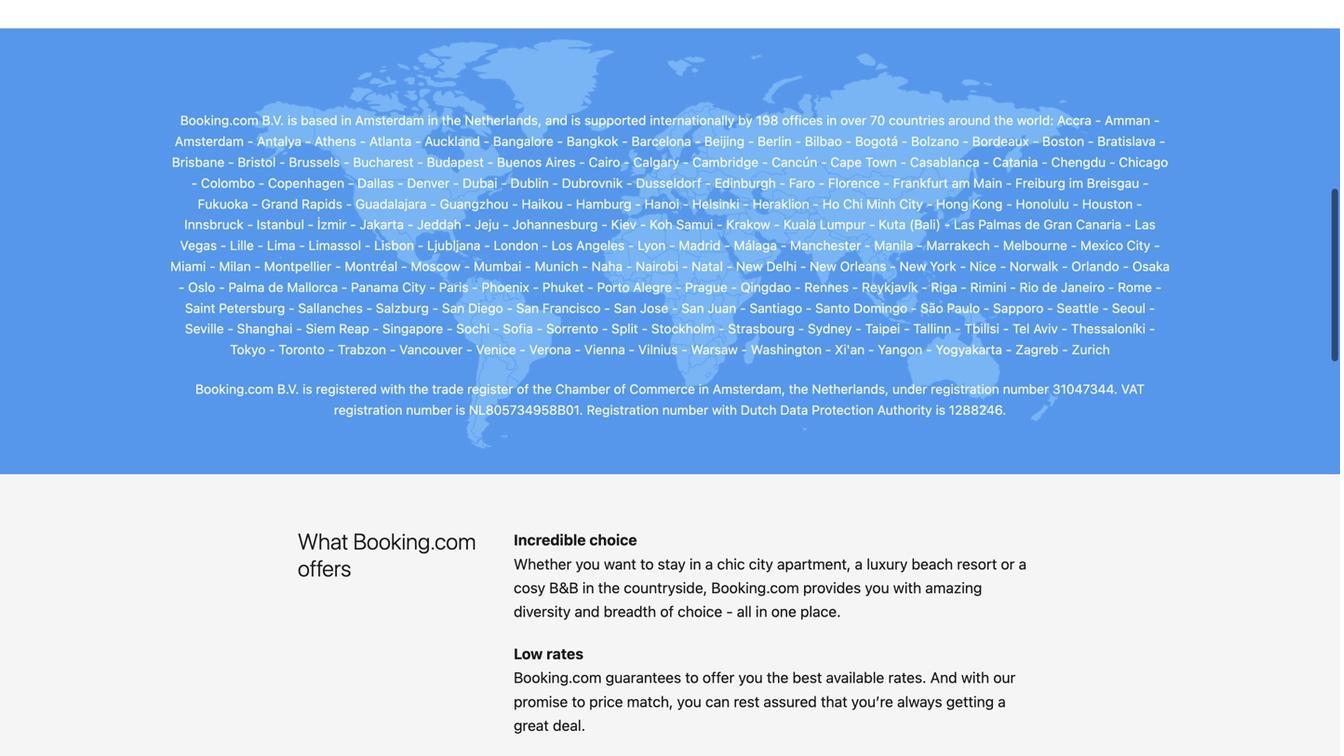 Task type: describe. For each thing, give the bounding box(es) containing it.
offices
[[782, 113, 823, 128]]

- up the delhi
[[781, 238, 787, 253]]

- right madrid
[[724, 238, 730, 253]]

- left riga at right
[[922, 280, 928, 295]]

- down (bali)
[[917, 238, 923, 253]]

and inside incredible choice whether you want to stay in a chic city apartment, a luxury beach resort or a cosy b&b in the countryside, booking.com provides you with amazing diversity and breadth of choice - all in one place.
[[575, 603, 600, 621]]

bordeaux
[[972, 134, 1029, 149]]

- up colombo at the left
[[228, 154, 234, 170]]

aviv
[[1034, 321, 1058, 337]]

- up moscow
[[418, 238, 424, 253]]

a left the luxury
[[855, 556, 863, 573]]

you left want
[[576, 556, 600, 573]]

incredible choice whether you want to stay in a chic city apartment, a luxury beach resort or a cosy b&b in the countryside, booking.com provides you with amazing diversity and breadth of choice - all in one place.
[[514, 532, 1027, 621]]

- down chicago
[[1143, 175, 1149, 191]]

osaka
[[1132, 259, 1170, 274]]

0 horizontal spatial city
[[402, 280, 426, 295]]

- left los
[[542, 238, 548, 253]]

krakow
[[726, 217, 770, 232]]

cairo
[[589, 154, 620, 170]]

- right kong
[[1006, 196, 1012, 212]]

- up the chengdu
[[1088, 134, 1094, 149]]

in inside booking.com b.v. is registered with the trade register of the chamber of commerce in amsterdam, the netherlands, under registration number 31047344. vat registration number is nl805734958b01. registration number with dutch data protection authority is 1288246.
[[699, 382, 709, 397]]

delhi
[[766, 259, 797, 274]]

all
[[737, 603, 752, 621]]

- down "im"
[[1073, 196, 1079, 212]]

vienna
[[584, 342, 625, 357]]

1 las from the left
[[954, 217, 975, 232]]

taipei
[[865, 321, 900, 337]]

reykjavík
[[862, 280, 918, 295]]

incredible
[[514, 532, 586, 549]]

can
[[706, 693, 730, 711]]

zurich
[[1072, 342, 1110, 357]]

johannesburg
[[512, 217, 598, 232]]

- down london
[[525, 259, 531, 274]]

kiev
[[611, 217, 637, 232]]

3 san from the left
[[614, 300, 637, 316]]

- up freiburg
[[1042, 154, 1048, 170]]

dutch
[[741, 402, 777, 418]]

tbilisi
[[965, 321, 1000, 337]]

- left 'santo'
[[806, 300, 812, 316]]

montréal
[[345, 259, 398, 274]]

- left naha
[[582, 259, 588, 274]]

cancún
[[772, 154, 818, 170]]

salzburg
[[376, 300, 429, 316]]

- right houston
[[1137, 196, 1143, 212]]

porto
[[597, 280, 630, 295]]

- up helsinki
[[705, 175, 711, 191]]

rio
[[1020, 280, 1039, 295]]

madrid
[[679, 238, 721, 253]]

world:
[[1017, 113, 1054, 128]]

2 san from the left
[[516, 300, 539, 316]]

vat
[[1121, 382, 1145, 397]]

main
[[974, 175, 1003, 191]]

seoul
[[1112, 300, 1146, 316]]

- right lyon
[[669, 238, 675, 253]]

santo
[[815, 300, 850, 316]]

phoenix
[[482, 280, 529, 295]]

- down aires
[[552, 175, 558, 191]]

bolzano
[[911, 134, 959, 149]]

samui
[[676, 217, 713, 232]]

- up johannesburg
[[566, 196, 573, 212]]

limassol
[[309, 238, 361, 253]]

- down porto at the left
[[604, 300, 610, 316]]

barcelona
[[632, 134, 691, 149]]

vilnius
[[638, 342, 678, 357]]

málaga
[[734, 238, 777, 253]]

chic
[[717, 556, 745, 573]]

around
[[949, 113, 991, 128]]

chi
[[843, 196, 863, 212]]

- down "manila"
[[890, 259, 896, 274]]

jose
[[640, 300, 668, 316]]

- up denver
[[417, 154, 423, 170]]

- left tel on the right top of page
[[1003, 321, 1009, 337]]

- right reap
[[373, 321, 379, 337]]

in right all
[[756, 603, 768, 621]]

1288246.
[[949, 402, 1006, 418]]

angeles
[[576, 238, 625, 253]]

- down brisbane
[[191, 175, 197, 191]]

kuta
[[879, 217, 906, 232]]

- left the oslo
[[179, 280, 185, 295]]

- right the lille
[[257, 238, 263, 253]]

a inside low rates booking.com guarantees to offer you the best available rates. and with our promise to price match, you can rest assured that you're always getting a great deal.
[[998, 693, 1006, 711]]

- down heraklion
[[774, 217, 780, 232]]

- right aviv
[[1062, 321, 1068, 337]]

with inside low rates booking.com guarantees to offer you the best available rates. and with our promise to price match, you can rest assured that you're always getting a great deal.
[[961, 669, 990, 687]]

- down supported
[[622, 134, 628, 149]]

buenos
[[497, 154, 542, 170]]

whether
[[514, 556, 572, 573]]

2 horizontal spatial number
[[1003, 382, 1049, 397]]

- down sorrento
[[575, 342, 581, 357]]

bangalore
[[493, 134, 554, 149]]

b.v. for based
[[262, 113, 284, 128]]

netherlands, inside booking.com b.v. is registered with the trade register of the chamber of commerce in amsterdam, the netherlands, under registration number 31047344. vat registration number is nl805734958b01. registration number with dutch data protection authority is 1288246.
[[812, 382, 889, 397]]

sorrento
[[546, 321, 598, 337]]

boston
[[1042, 134, 1085, 149]]

kuala
[[784, 217, 816, 232]]

low rates booking.com guarantees to offer you the best available rates. and with our promise to price match, you can rest assured that you're always getting a great deal.
[[514, 646, 1016, 735]]

- down strasbourg
[[741, 342, 747, 357]]

- right 'jose'
[[672, 300, 678, 316]]

1 horizontal spatial choice
[[678, 603, 722, 621]]

booking.com inside incredible choice whether you want to stay in a chic city apartment, a luxury beach resort or a cosy b&b in the countryside, booking.com provides you with amazing diversity and breadth of choice - all in one place.
[[711, 579, 799, 597]]

(bali)
[[909, 217, 941, 232]]

the inside low rates booking.com guarantees to offer you the best available rates. and with our promise to price match, you can rest assured that you're always getting a great deal.
[[767, 669, 789, 687]]

protection
[[812, 402, 874, 418]]

best
[[793, 669, 822, 687]]

0 horizontal spatial number
[[406, 402, 452, 418]]

- down antalya at the top left
[[279, 154, 285, 170]]

the left trade
[[409, 382, 429, 397]]

is down trade
[[456, 402, 465, 418]]

- down ljubljana
[[464, 259, 470, 274]]

- right jeju
[[503, 217, 509, 232]]

york
[[930, 259, 957, 274]]

rome
[[1118, 280, 1152, 295]]

resort
[[957, 556, 997, 573]]

- right main
[[1006, 175, 1012, 191]]

- down the limassol
[[335, 259, 341, 274]]

trabzon
[[338, 342, 386, 357]]

- up singapore
[[432, 300, 438, 316]]

calgary
[[633, 154, 679, 170]]

tallinn
[[913, 321, 952, 337]]

- right paris
[[472, 280, 478, 295]]

- right alegre
[[676, 280, 682, 295]]

- right the lima
[[299, 238, 305, 253]]

great
[[514, 717, 549, 735]]

montpellier
[[264, 259, 332, 274]]

palmas
[[978, 217, 1021, 232]]

- down dublin
[[512, 196, 518, 212]]

- left 'i̇zmir'
[[308, 217, 314, 232]]

2 horizontal spatial de
[[1042, 280, 1057, 295]]

1 horizontal spatial de
[[1025, 217, 1040, 232]]

- down phoenix
[[507, 300, 513, 316]]

sallanches
[[298, 300, 363, 316]]

bucharest
[[353, 154, 414, 170]]

tokyo
[[230, 342, 266, 357]]

- right juan
[[740, 300, 746, 316]]

luxury
[[867, 556, 908, 573]]

- right split
[[642, 321, 648, 337]]

promise
[[514, 693, 568, 711]]

- up breisgau
[[1109, 154, 1115, 170]]

- right natal
[[727, 259, 733, 274]]

getting
[[946, 693, 994, 711]]

lille
[[230, 238, 254, 253]]

- up 'i̇zmir'
[[346, 196, 352, 212]]

rimini
[[970, 280, 1007, 295]]

naha
[[592, 259, 623, 274]]

edinburgh
[[715, 175, 776, 191]]

in up the athens
[[341, 113, 352, 128]]

warsaw
[[691, 342, 738, 357]]

booking.com inside booking.com b.v. is based in amsterdam in the netherlands, and is supported internationally by 198 offices in over 70 countries around the world: accra - amman - amsterdam - antalya - athens - atlanta - auckland - bangalore - bangkok - barcelona - beijing - berlin - bilbao - bogotá - bolzano - bordeaux - boston - bratislava - brisbane - bristol - brussels - bucharest - budapest - buenos aires - cairo - calgary - cambridge - cancún - cape town - casablanca - catania - chengdu - chicago - colombo - copenhagen - dallas - denver - dubai - dublin - dubrovnik - dusseldorf - edinburgh - faro - florence - frankfurt am main - freiburg im breisgau - fukuoka - grand rapids - guadalajara - guangzhou - haikou - hamburg - hanoi - helsinki - heraklion - ho chi minh city - hong kong - honolulu - houston - innsbruck - istanbul - i̇zmir - jakarta - jeddah - jeju - johannesburg - kiev - koh samui - krakow - kuala lumpur - kuta (bali) - las palmas de gran canaria - las vegas - lille - lima - limassol - lisbon - ljubljana - london - los angeles - lyon - madrid - málaga - manchester - manila - marrakech - melbourne - mexico city - miami - milan - montpellier - montréal - moscow - mumbai - munich - naha - nairobi - natal - new delhi - new orleans - new york - nice - norwalk - orlando - osaka - oslo - palma de mallorca - panama city - paris - phoenix - phuket - porto alegre - prague - qingdao - rennes - reykjavík - riga - rimini - rio de janeiro - rome - saint petersburg - sallanches - salzburg - san diego - san francisco - san jose - san juan - santiago - santo domingo - são paulo - sapporo - seattle - seoul - seville - shanghai - siem reap - singapore - sochi - sofia - sorrento - split - stockholm - strasbourg - sydney - taipei - tallinn - tbilisi - tel aviv - thessaloníki - tokyo - toronto - trabzon - vancouver - venice - verona - vienna - vilnius - warsaw - washington - xi'an - yangon - yogyakarta - zagreb - zurich
[[180, 113, 259, 128]]

- down panama
[[366, 300, 372, 316]]

- down jeju
[[484, 238, 490, 253]]

always
[[897, 693, 942, 711]]

- left faro on the top right of the page
[[780, 175, 786, 191]]

in right b&b
[[582, 579, 594, 597]]

by
[[738, 113, 753, 128]]

b.v. for registered
[[277, 382, 299, 397]]

you're
[[851, 693, 893, 711]]

- up sallanches
[[341, 280, 347, 295]]

singapore
[[382, 321, 443, 337]]

copenhagen
[[268, 175, 344, 191]]

- up aviv
[[1047, 300, 1053, 316]]

place.
[[800, 603, 841, 621]]

- up osaka
[[1154, 238, 1160, 253]]

i̇zmir
[[317, 217, 347, 232]]

jeju
[[475, 217, 499, 232]]

- down rimini
[[984, 300, 990, 316]]

- up rome
[[1123, 259, 1129, 274]]

- down juan
[[719, 321, 725, 337]]

1 horizontal spatial number
[[662, 402, 709, 418]]

amsterdam,
[[713, 382, 785, 397]]

netherlands, inside booking.com b.v. is based in amsterdam in the netherlands, and is supported internationally by 198 offices in over 70 countries around the world: accra - amman - amsterdam - antalya - athens - atlanta - auckland - bangalore - bangkok - barcelona - beijing - berlin - bilbao - bogotá - bolzano - bordeaux - boston - bratislava - brisbane - bristol - brussels - bucharest - budapest - buenos aires - cairo - calgary - cambridge - cancún - cape town - casablanca - catania - chengdu - chicago - colombo - copenhagen - dallas - denver - dubai - dublin - dubrovnik - dusseldorf - edinburgh - faro - florence - frankfurt am main - freiburg im breisgau - fukuoka - grand rapids - guadalajara - guangzhou - haikou - hamburg - hanoi - helsinki - heraklion - ho chi minh city - hong kong - honolulu - houston - innsbruck - istanbul - i̇zmir - jakarta - jeddah - jeju - johannesburg - kiev - koh samui - krakow - kuala lumpur - kuta (bali) - las palmas de gran canaria - las vegas - lille - lima - limassol - lisbon - ljubljana - london - los angeles - lyon - madrid - málaga - manchester - manila - marrakech - melbourne - mexico city - miami - milan - montpellier - montréal - moscow - mumbai - munich - naha - nairobi - natal - new delhi - new orleans - new york - nice - norwalk - orlando - osaka - oslo - palma de mallorca - panama city - paris - phoenix - phuket - porto alegre - prague - qingdao - rennes - reykjavík - riga - rimini - rio de janeiro - rome - saint petersburg - sallanches - salzburg - san diego - san francisco - san jose - san juan - santiago - santo domingo - são paulo - sapporo - seattle - seoul - seville - shanghai - siem reap - singapore - sochi - sofia - sorrento - split - stockholm - strasbourg - sydney - taipei - tallinn - tbilisi - tel aviv - thessaloníki - tokyo - toronto - trabzon - vancouver - venice - verona - vienna - vilnius - warsaw - washington - xi'an - yangon - yogyakarta - zagreb - zurich
[[465, 113, 542, 128]]

- down the hong
[[944, 217, 950, 232]]

cambridge
[[692, 154, 759, 170]]

dusseldorf
[[636, 175, 702, 191]]

ljubljana
[[427, 238, 481, 253]]

- down bristol
[[258, 175, 264, 191]]

phuket
[[542, 280, 584, 295]]

- up aires
[[557, 134, 563, 149]]

- up hamburg
[[626, 175, 632, 191]]

accra
[[1057, 113, 1092, 128]]

- right town
[[901, 154, 907, 170]]

- right auckland
[[484, 134, 490, 149]]

1 vertical spatial to
[[685, 669, 699, 687]]

- down edinburgh
[[743, 196, 749, 212]]

- left ho
[[813, 196, 819, 212]]

- down "paulo"
[[955, 321, 961, 337]]



Task type: locate. For each thing, give the bounding box(es) containing it.
venice
[[476, 342, 516, 357]]

1 vertical spatial amsterdam
[[175, 134, 244, 149]]

diego
[[468, 300, 503, 316]]

is left registered
[[303, 382, 312, 397]]

- left milan
[[210, 259, 216, 274]]

mallorca
[[287, 280, 338, 295]]

a right or
[[1019, 556, 1027, 573]]

1 horizontal spatial amsterdam
[[355, 113, 424, 128]]

0 horizontal spatial de
[[268, 280, 283, 295]]

lisbon
[[374, 238, 414, 253]]

alegre
[[633, 280, 672, 295]]

2 las from the left
[[1135, 217, 1156, 232]]

booking.com b.v. is based in amsterdam in the netherlands, and is supported internationally by 198 offices in over 70 countries around the world: accra - amman - amsterdam - antalya - athens - atlanta - auckland - bangalore - bangkok - barcelona - beijing - berlin - bilbao - bogotá - bolzano - bordeaux - boston - bratislava - brisbane - bristol - brussels - bucharest - budapest - buenos aires - cairo - calgary - cambridge - cancún - cape town - casablanca - catania - chengdu - chicago - colombo - copenhagen - dallas - denver - dubai - dublin - dubrovnik - dusseldorf - edinburgh - faro - florence - frankfurt am main - freiburg im breisgau - fukuoka - grand rapids - guadalajara - guangzhou - haikou - hamburg - hanoi - helsinki - heraklion - ho chi minh city - hong kong - honolulu - houston - innsbruck - istanbul - i̇zmir - jakarta - jeddah - jeju - johannesburg - kiev - koh samui - krakow - kuala lumpur - kuta (bali) - las palmas de gran canaria - las vegas - lille - lima - limassol - lisbon - ljubljana - london - los angeles - lyon - madrid - málaga - manchester - manila - marrakech - melbourne - mexico city - miami - milan - montpellier - montréal - moscow - mumbai - munich - naha - nairobi - natal - new delhi - new orleans - new york - nice - norwalk - orlando - osaka - oslo - palma de mallorca - panama city - paris - phoenix - phuket - porto alegre - prague - qingdao - rennes - reykjavík - riga - rimini - rio de janeiro - rome - saint petersburg - sallanches - salzburg - san diego - san francisco - san jose - san juan - santiago - santo domingo - são paulo - sapporo - seattle - seoul - seville - shanghai - siem reap - singapore - sochi - sofia - sorrento - split - stockholm - strasbourg - sydney - taipei - tallinn - tbilisi - tel aviv - thessaloníki - tokyo - toronto - trabzon - vancouver - venice - verona - vienna - vilnius - warsaw - washington - xi'an - yangon - yogyakarta - zagreb - zurich
[[170, 113, 1170, 357]]

1 horizontal spatial las
[[1135, 217, 1156, 232]]

1 horizontal spatial new
[[810, 259, 837, 274]]

1 horizontal spatial to
[[640, 556, 654, 573]]

is right authority
[[936, 402, 946, 418]]

the up the nl805734958b01. in the left bottom of the page
[[533, 382, 552, 397]]

- up the lille
[[247, 217, 253, 232]]

verona
[[529, 342, 571, 357]]

booking.com down "city"
[[711, 579, 799, 597]]

0 vertical spatial city
[[899, 196, 923, 212]]

- down by
[[748, 134, 754, 149]]

0 vertical spatial netherlands,
[[465, 113, 542, 128]]

seville
[[185, 321, 224, 337]]

0 vertical spatial choice
[[590, 532, 637, 549]]

2 horizontal spatial new
[[900, 259, 926, 274]]

toronto
[[279, 342, 325, 357]]

- left split
[[602, 321, 608, 337]]

seattle
[[1057, 300, 1099, 316]]

- left the rio
[[1010, 280, 1016, 295]]

- left the lille
[[220, 238, 226, 253]]

booking.com inside low rates booking.com guarantees to offer you the best available rates. and with our promise to price match, you can rest assured that you're always getting a great deal.
[[514, 669, 602, 687]]

beach
[[912, 556, 953, 573]]

- down palmas
[[994, 238, 1000, 253]]

colombo
[[201, 175, 255, 191]]

- up chicago
[[1159, 134, 1165, 149]]

0 vertical spatial and
[[545, 113, 568, 128]]

budapest
[[427, 154, 484, 170]]

and inside booking.com b.v. is based in amsterdam in the netherlands, and is supported internationally by 198 offices in over 70 countries around the world: accra - amman - amsterdam - antalya - athens - atlanta - auckland - bangalore - bangkok - barcelona - beijing - berlin - bilbao - bogotá - bolzano - bordeaux - boston - bratislava - brisbane - bristol - brussels - bucharest - budapest - buenos aires - cairo - calgary - cambridge - cancún - cape town - casablanca - catania - chengdu - chicago - colombo - copenhagen - dallas - denver - dubai - dublin - dubrovnik - dusseldorf - edinburgh - faro - florence - frankfurt am main - freiburg im breisgau - fukuoka - grand rapids - guadalajara - guangzhou - haikou - hamburg - hanoi - helsinki - heraklion - ho chi minh city - hong kong - honolulu - houston - innsbruck - istanbul - i̇zmir - jakarta - jeddah - jeju - johannesburg - kiev - koh samui - krakow - kuala lumpur - kuta (bali) - las palmas de gran canaria - las vegas - lille - lima - limassol - lisbon - ljubljana - london - los angeles - lyon - madrid - málaga - manchester - manila - marrakech - melbourne - mexico city - miami - milan - montpellier - montréal - moscow - mumbai - munich - naha - nairobi - natal - new delhi - new orleans - new york - nice - norwalk - orlando - osaka - oslo - palma de mallorca - panama city - paris - phoenix - phuket - porto alegre - prague - qingdao - rennes - reykjavík - riga - rimini - rio de janeiro - rome - saint petersburg - sallanches - salzburg - san diego - san francisco - san jose - san juan - santiago - santo domingo - são paulo - sapporo - seattle - seoul - seville - shanghai - siem reap - singapore - sochi - sofia - sorrento - split - stockholm - strasbourg - sydney - taipei - tallinn - tbilisi - tel aviv - thessaloníki - tokyo - toronto - trabzon - vancouver - venice - verona - vienna - vilnius - warsaw - washington - xi'an - yangon - yogyakarta - zagreb - zurich
[[545, 113, 568, 128]]

number
[[1003, 382, 1049, 397], [406, 402, 452, 418], [662, 402, 709, 418]]

0 horizontal spatial choice
[[590, 532, 637, 549]]

- left rome
[[1108, 280, 1114, 295]]

de up 'melbourne'
[[1025, 217, 1040, 232]]

helsinki
[[692, 196, 740, 212]]

our
[[993, 669, 1016, 687]]

cosy
[[514, 579, 545, 597]]

b.v. inside booking.com b.v. is based in amsterdam in the netherlands, and is supported internationally by 198 offices in over 70 countries around the world: accra - amman - amsterdam - antalya - athens - atlanta - auckland - bangalore - bangkok - barcelona - beijing - berlin - bilbao - bogotá - bolzano - bordeaux - boston - bratislava - brisbane - bristol - brussels - bucharest - budapest - buenos aires - cairo - calgary - cambridge - cancún - cape town - casablanca - catania - chengdu - chicago - colombo - copenhagen - dallas - denver - dubai - dublin - dubrovnik - dusseldorf - edinburgh - faro - florence - frankfurt am main - freiburg im breisgau - fukuoka - grand rapids - guadalajara - guangzhou - haikou - hamburg - hanoi - helsinki - heraklion - ho chi minh city - hong kong - honolulu - houston - innsbruck - istanbul - i̇zmir - jakarta - jeddah - jeju - johannesburg - kiev - koh samui - krakow - kuala lumpur - kuta (bali) - las palmas de gran canaria - las vegas - lille - lima - limassol - lisbon - ljubljana - london - los angeles - lyon - madrid - málaga - manchester - manila - marrakech - melbourne - mexico city - miami - milan - montpellier - montréal - moscow - mumbai - munich - naha - nairobi - natal - new delhi - new orleans - new york - nice - norwalk - orlando - osaka - oslo - palma de mallorca - panama city - paris - phoenix - phuket - porto alegre - prague - qingdao - rennes - reykjavík - riga - rimini - rio de janeiro - rome - saint petersburg - sallanches - salzburg - san diego - san francisco - san jose - san juan - santiago - santo domingo - são paulo - sapporo - seattle - seoul - seville - shanghai - siem reap - singapore - sochi - sofia - sorrento - split - stockholm - strasbourg - sydney - taipei - tallinn - tbilisi - tel aviv - thessaloníki - tokyo - toronto - trabzon - vancouver - venice - verona - vienna - vilnius - warsaw - washington - xi'an - yangon - yogyakarta - zagreb - zurich
[[262, 113, 284, 128]]

0 horizontal spatial to
[[572, 693, 585, 711]]

rates
[[546, 646, 584, 663]]

- up juan
[[731, 280, 737, 295]]

istanbul
[[257, 217, 304, 232]]

0 vertical spatial b.v.
[[262, 113, 284, 128]]

a left chic
[[705, 556, 713, 573]]

1 horizontal spatial and
[[575, 603, 600, 621]]

2 vertical spatial to
[[572, 693, 585, 711]]

0 vertical spatial amsterdam
[[355, 113, 424, 128]]

norwalk
[[1010, 259, 1059, 274]]

santiago
[[750, 300, 802, 316]]

1 horizontal spatial registration
[[931, 382, 1000, 397]]

of down countryside,
[[660, 603, 674, 621]]

- right seville
[[227, 321, 233, 337]]

you left can
[[677, 693, 702, 711]]

san up stockholm
[[682, 300, 704, 316]]

- down houston
[[1125, 217, 1131, 232]]

of
[[517, 382, 529, 397], [614, 382, 626, 397], [660, 603, 674, 621]]

janeiro
[[1061, 280, 1105, 295]]

- down tallinn
[[926, 342, 932, 357]]

amsterdam up brisbane
[[175, 134, 244, 149]]

the up assured on the bottom of page
[[767, 669, 789, 687]]

the up auckland
[[442, 113, 461, 128]]

petersburg
[[219, 300, 285, 316]]

- left natal
[[682, 259, 688, 274]]

- down siem
[[328, 342, 334, 357]]

assured
[[764, 693, 817, 711]]

- right the athens
[[360, 134, 366, 149]]

rapids
[[302, 196, 342, 212]]

francisco
[[543, 300, 601, 316]]

munich
[[535, 259, 579, 274]]

casablanca
[[910, 154, 980, 170]]

b.v. inside booking.com b.v. is registered with the trade register of the chamber of commerce in amsterdam, the netherlands, under registration number 31047344. vat registration number is nl805734958b01. registration number with dutch data protection authority is 1288246.
[[277, 382, 299, 397]]

haikou
[[522, 196, 563, 212]]

- up orleans
[[865, 238, 871, 253]]

lima
[[267, 238, 296, 253]]

with inside incredible choice whether you want to stay in a chic city apartment, a luxury beach resort or a cosy b&b in the countryside, booking.com provides you with amazing diversity and breadth of choice - all in one place.
[[893, 579, 922, 597]]

hamburg
[[576, 196, 632, 212]]

amsterdam up atlanta
[[355, 113, 424, 128]]

- right sofia
[[537, 321, 543, 337]]

- left dallas
[[348, 175, 354, 191]]

in up auckland
[[428, 113, 438, 128]]

- down town
[[884, 175, 890, 191]]

- up main
[[983, 154, 989, 170]]

chengdu
[[1051, 154, 1106, 170]]

registration down registered
[[334, 402, 403, 418]]

nl805734958b01.
[[469, 402, 583, 418]]

sofia
[[503, 321, 533, 337]]

2 horizontal spatial city
[[1127, 238, 1151, 253]]

domingo
[[854, 300, 908, 316]]

booking.com inside booking.com b.v. is registered with the trade register of the chamber of commerce in amsterdam, the netherlands, under registration number 31047344. vat registration number is nl805734958b01. registration number with dutch data protection authority is 1288246.
[[195, 382, 274, 397]]

0 horizontal spatial las
[[954, 217, 975, 232]]

- down internationally
[[695, 134, 701, 149]]

price
[[589, 693, 623, 711]]

supported
[[584, 113, 646, 128]]

thessaloníki
[[1071, 321, 1146, 337]]

to inside incredible choice whether you want to stay in a chic city apartment, a luxury beach resort or a cosy b&b in the countryside, booking.com provides you with amazing diversity and breadth of choice - all in one place.
[[640, 556, 654, 573]]

the inside incredible choice whether you want to stay in a chic city apartment, a luxury beach resort or a cosy b&b in the countryside, booking.com provides you with amazing diversity and breadth of choice - all in one place.
[[598, 579, 620, 597]]

0 horizontal spatial new
[[736, 259, 763, 274]]

booking.com up brisbane
[[180, 113, 259, 128]]

booking.com inside what booking.com offers
[[353, 529, 476, 555]]

1 vertical spatial choice
[[678, 603, 722, 621]]

0 horizontal spatial of
[[517, 382, 529, 397]]

san
[[442, 300, 465, 316], [516, 300, 539, 316], [614, 300, 637, 316], [682, 300, 704, 316]]

hong
[[936, 196, 969, 212]]

1 san from the left
[[442, 300, 465, 316]]

1 vertical spatial registration
[[334, 402, 403, 418]]

city up salzburg
[[402, 280, 426, 295]]

- up lisbon
[[407, 217, 414, 232]]

based
[[301, 113, 338, 128]]

0 horizontal spatial netherlands,
[[465, 113, 542, 128]]

- up the samui
[[683, 196, 689, 212]]

and down b&b
[[575, 603, 600, 621]]

rennes
[[805, 280, 849, 295]]

- down split
[[629, 342, 635, 357]]

new down the málaga
[[736, 259, 763, 274]]

- down osaka
[[1156, 280, 1162, 295]]

- inside incredible choice whether you want to stay in a chic city apartment, a luxury beach resort or a cosy b&b in the countryside, booking.com provides you with amazing diversity and breadth of choice - all in one place.
[[726, 603, 733, 621]]

countryside,
[[624, 579, 707, 597]]

0 vertical spatial registration
[[931, 382, 1000, 397]]

1 horizontal spatial city
[[899, 196, 923, 212]]

atlanta
[[369, 134, 412, 149]]

the
[[442, 113, 461, 128], [994, 113, 1014, 128], [409, 382, 429, 397], [533, 382, 552, 397], [789, 382, 808, 397], [598, 579, 620, 597], [767, 669, 789, 687]]

1 new from the left
[[736, 259, 763, 274]]

washington
[[751, 342, 822, 357]]

1 vertical spatial netherlands,
[[812, 382, 889, 397]]

bangkok
[[567, 134, 618, 149]]

yangon
[[878, 342, 923, 357]]

- right york
[[960, 259, 966, 274]]

- right the seoul
[[1149, 300, 1155, 316]]

with down amsterdam, at the bottom of page
[[712, 402, 737, 418]]

guadalajara
[[356, 196, 427, 212]]

- down sydney
[[825, 342, 831, 357]]

mexico
[[1081, 238, 1123, 253]]

strasbourg
[[728, 321, 795, 337]]

new down manchester
[[810, 259, 837, 274]]

1 horizontal spatial netherlands,
[[812, 382, 889, 397]]

offers
[[298, 556, 351, 582]]

chicago
[[1119, 154, 1168, 170]]

0 horizontal spatial amsterdam
[[175, 134, 244, 149]]

- down 'mallorca'
[[289, 300, 295, 316]]

2 horizontal spatial to
[[685, 669, 699, 687]]

and
[[930, 669, 957, 687]]

- up venice
[[493, 321, 499, 337]]

0 horizontal spatial and
[[545, 113, 568, 128]]

- right aires
[[579, 154, 585, 170]]

miami
[[170, 259, 206, 274]]

- up dubai
[[487, 154, 493, 170]]

1 vertical spatial b.v.
[[277, 382, 299, 397]]

in left over in the top of the page
[[827, 113, 837, 128]]

- left lyon
[[628, 238, 634, 253]]

qingdao
[[741, 280, 791, 295]]

1 vertical spatial city
[[1127, 238, 1151, 253]]

- down bilbao
[[821, 154, 827, 170]]

3 new from the left
[[900, 259, 926, 274]]

register
[[467, 382, 513, 397]]

what
[[298, 529, 348, 555]]

2 new from the left
[[810, 259, 837, 274]]

number down zagreb in the top right of the page
[[1003, 382, 1049, 397]]

0 vertical spatial to
[[640, 556, 654, 573]]

- down stockholm
[[681, 342, 687, 357]]

- up yangon
[[904, 321, 910, 337]]

want
[[604, 556, 636, 573]]

2 vertical spatial city
[[402, 280, 426, 295]]

diversity
[[514, 603, 571, 621]]

in
[[341, 113, 352, 128], [428, 113, 438, 128], [827, 113, 837, 128], [699, 382, 709, 397], [690, 556, 701, 573], [582, 579, 594, 597], [756, 603, 768, 621]]

in down warsaw
[[699, 382, 709, 397]]

juan
[[708, 300, 737, 316]]

- up bristol
[[247, 134, 253, 149]]

- up brussels
[[305, 134, 311, 149]]

of inside incredible choice whether you want to stay in a chic city apartment, a luxury beach resort or a cosy b&b in the countryside, booking.com provides you with amazing diversity and breadth of choice - all in one place.
[[660, 603, 674, 621]]

0 horizontal spatial registration
[[334, 402, 403, 418]]

1 horizontal spatial of
[[614, 382, 626, 397]]

amazing
[[925, 579, 982, 597]]

san up sofia
[[516, 300, 539, 316]]

melbourne
[[1003, 238, 1067, 253]]

is up antalya at the top left
[[288, 113, 297, 128]]

- down 'countries'
[[902, 134, 908, 149]]

paris
[[439, 280, 469, 295]]

- right nice
[[1000, 259, 1006, 274]]

minh
[[867, 196, 896, 212]]

- down gran
[[1071, 238, 1077, 253]]

city down frankfurt
[[899, 196, 923, 212]]

b&b
[[549, 579, 579, 597]]

4 san from the left
[[682, 300, 704, 316]]

oslo
[[188, 280, 215, 295]]

- down sochi
[[466, 342, 472, 357]]

canaria
[[1076, 217, 1122, 232]]

over
[[841, 113, 867, 128]]

b.v. up antalya at the top left
[[262, 113, 284, 128]]

- down shanghai
[[269, 342, 275, 357]]

31047344.
[[1053, 382, 1118, 397]]

deal.
[[553, 717, 585, 735]]

to
[[640, 556, 654, 573], [685, 669, 699, 687], [572, 693, 585, 711]]

sapporo
[[993, 300, 1044, 316]]

- down orleans
[[852, 280, 858, 295]]

rest
[[734, 693, 760, 711]]

- left zurich
[[1062, 342, 1068, 357]]

rates.
[[888, 669, 927, 687]]

1 vertical spatial and
[[575, 603, 600, 621]]

berlin
[[758, 134, 792, 149]]

- right xi'an
[[868, 342, 874, 357]]

- left sochi
[[447, 321, 453, 337]]

198
[[756, 113, 779, 128]]

- right cairo
[[624, 154, 630, 170]]

2 horizontal spatial of
[[660, 603, 674, 621]]



Task type: vqa. For each thing, say whether or not it's contained in the screenshot.
middle City
yes



